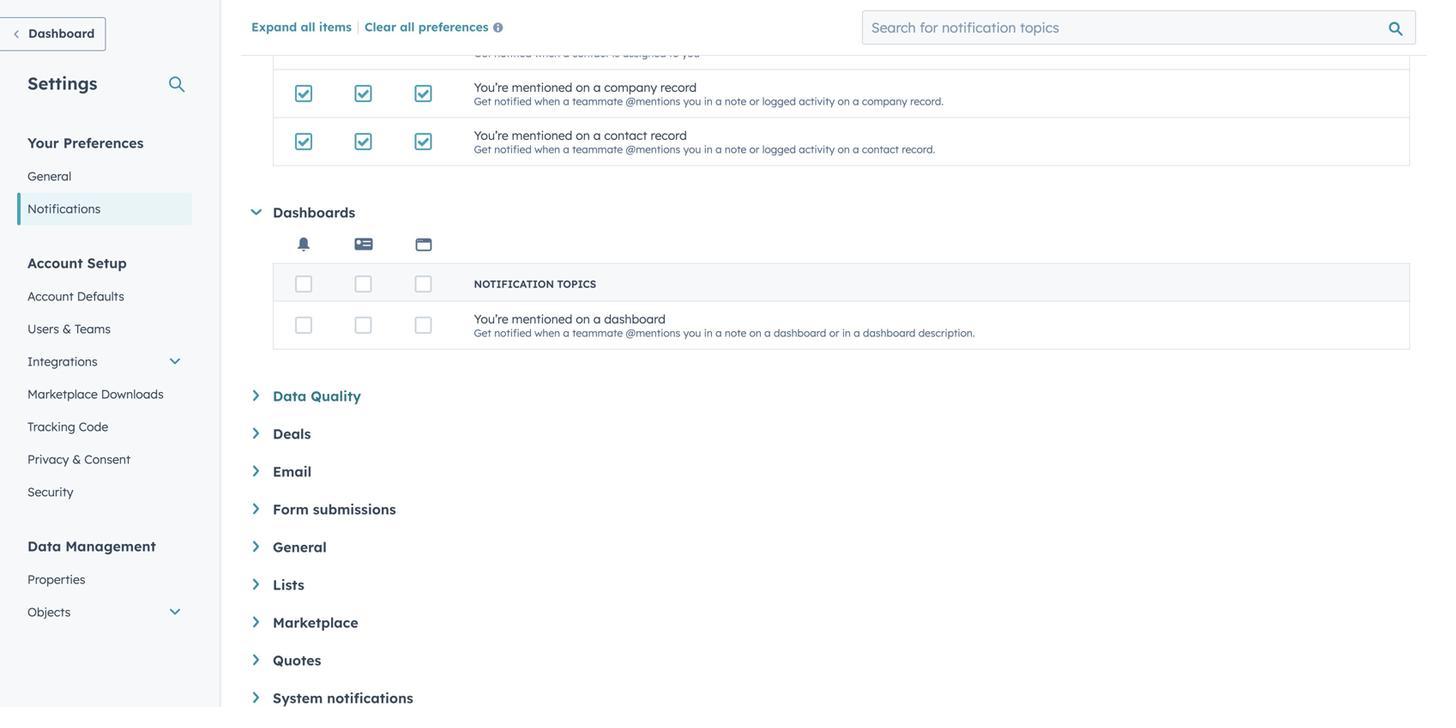 Task type: describe. For each thing, give the bounding box(es) containing it.
code
[[79, 419, 108, 434]]

dashboards button
[[250, 204, 1411, 221]]

caret image for data quality
[[253, 390, 259, 401]]

0 horizontal spatial dashboard
[[604, 311, 666, 326]]

get inside "you're mentioned on a company record get notified when a teammate @mentions you in a note or logged activity on a company record."
[[474, 95, 492, 107]]

teammate for company
[[572, 95, 623, 107]]

0 horizontal spatial company
[[604, 80, 657, 95]]

marketplace for marketplace
[[273, 614, 358, 631]]

system notifications button
[[253, 689, 1411, 707]]

account setup
[[27, 254, 127, 272]]

& for privacy
[[72, 452, 81, 467]]

setup
[[87, 254, 127, 272]]

account for account setup
[[27, 254, 83, 272]]

clear
[[365, 19, 396, 34]]

dashboard
[[28, 26, 95, 41]]

caret image for lists
[[253, 579, 259, 590]]

items
[[319, 19, 352, 34]]

security link
[[17, 476, 192, 508]]

quotes
[[273, 652, 321, 669]]

contact assigned to you get notified when a contact is assigned to you
[[474, 32, 700, 59]]

@mentions for contact
[[626, 143, 681, 156]]

tracking code link
[[17, 411, 192, 443]]

your
[[27, 134, 59, 151]]

lists button
[[253, 576, 1411, 593]]

data for data management
[[27, 538, 61, 555]]

caret image for general
[[253, 541, 259, 552]]

expand
[[251, 19, 297, 34]]

mentioned for company
[[512, 80, 573, 95]]

is
[[612, 47, 620, 59]]

caret image for form submissions
[[253, 503, 259, 514]]

users
[[27, 321, 59, 336]]

when inside you're mentioned on a contact record get notified when a teammate @mentions you in a note or logged activity on a contact record.
[[535, 143, 560, 156]]

dashboards
[[273, 204, 355, 221]]

expand all items button
[[251, 19, 352, 34]]

users & teams
[[27, 321, 111, 336]]

integrations
[[27, 354, 98, 369]]

account defaults
[[27, 289, 124, 304]]

caret image for deals
[[253, 428, 259, 439]]

tracking
[[27, 419, 75, 434]]

system notifications
[[273, 689, 413, 707]]

you for you're mentioned on a company record
[[684, 95, 701, 107]]

form submissions button
[[253, 501, 1411, 518]]

email button
[[253, 463, 1411, 480]]

privacy & consent
[[27, 452, 131, 467]]

notifications
[[327, 689, 413, 707]]

notification topics
[[474, 278, 596, 290]]

preferences
[[418, 19, 489, 34]]

record for you're mentioned on a company record
[[661, 80, 697, 95]]

1 horizontal spatial company
[[862, 95, 908, 107]]

expand all items
[[251, 19, 352, 34]]

in inside "you're mentioned on a company record get notified when a teammate @mentions you in a note or logged activity on a company record."
[[704, 95, 713, 107]]

preferences
[[63, 134, 144, 151]]

contact inside contact assigned to you get notified when a contact is assigned to you
[[572, 47, 609, 59]]

you're for you're mentioned on a dashboard
[[474, 311, 509, 326]]

1 horizontal spatial general
[[273, 538, 327, 556]]

get inside you're mentioned on a dashboard get notified when a teammate @mentions you in a note on a dashboard or in a dashboard description.
[[474, 326, 492, 339]]

get inside contact assigned to you get notified when a contact is assigned to you
[[474, 47, 492, 59]]

all for expand
[[301, 19, 315, 34]]

0 horizontal spatial to
[[576, 32, 588, 47]]

marketplace button
[[253, 614, 1411, 631]]

or for you're mentioned on a company record
[[750, 95, 760, 107]]

quotes button
[[253, 652, 1411, 669]]

objects button
[[17, 596, 192, 629]]

contact
[[474, 32, 519, 47]]

get inside you're mentioned on a contact record get notified when a teammate @mentions you in a note or logged activity on a contact record.
[[474, 143, 492, 156]]

deals
[[273, 425, 311, 442]]

tracking code
[[27, 419, 108, 434]]

topics
[[557, 278, 596, 290]]

you for you're mentioned on a contact record
[[684, 143, 701, 156]]

account for account defaults
[[27, 289, 74, 304]]

deals button
[[253, 425, 1411, 442]]

management
[[65, 538, 156, 555]]

caret image for email
[[253, 465, 259, 476]]

note for you're mentioned on a company record
[[725, 95, 747, 107]]

teammate for contact
[[572, 143, 623, 156]]

logged for you're mentioned on a contact record
[[763, 143, 796, 156]]

notifications link
[[17, 193, 192, 225]]

mentioned for contact
[[512, 128, 573, 143]]

notifications
[[27, 201, 101, 216]]

data management
[[27, 538, 156, 555]]

0 horizontal spatial assigned
[[522, 32, 573, 47]]

defaults
[[77, 289, 124, 304]]

contact down "is"
[[604, 128, 647, 143]]

teams
[[75, 321, 111, 336]]



Task type: vqa. For each thing, say whether or not it's contained in the screenshot.
the teammate associated with contact
yes



Task type: locate. For each thing, give the bounding box(es) containing it.
privacy & consent link
[[17, 443, 192, 476]]

activity for you're mentioned on a company record
[[799, 95, 835, 107]]

contact up dashboards dropdown button
[[862, 143, 899, 156]]

1 vertical spatial &
[[72, 452, 81, 467]]

assigned
[[522, 32, 573, 47], [623, 47, 666, 59]]

you're inside you're mentioned on a dashboard get notified when a teammate @mentions you in a note on a dashboard or in a dashboard description.
[[474, 311, 509, 326]]

settings
[[27, 73, 97, 94]]

caret image for quotes
[[253, 654, 259, 665]]

3 notified from the top
[[494, 143, 532, 156]]

activity inside you're mentioned on a contact record get notified when a teammate @mentions you in a note or logged activity on a contact record.
[[799, 143, 835, 156]]

data up properties
[[27, 538, 61, 555]]

Search for notification topics search field
[[862, 10, 1417, 45]]

all right clear
[[400, 19, 415, 34]]

you're mentioned on a company record get notified when a teammate @mentions you in a note or logged activity on a company record.
[[474, 80, 944, 107]]

0 vertical spatial data
[[273, 387, 307, 405]]

or
[[750, 95, 760, 107], [750, 143, 760, 156], [829, 326, 840, 339]]

1 horizontal spatial dashboard
[[774, 326, 827, 339]]

2 teammate from the top
[[572, 143, 623, 156]]

@mentions inside you're mentioned on a dashboard get notified when a teammate @mentions you in a note on a dashboard or in a dashboard description.
[[626, 326, 681, 339]]

4 caret image from the top
[[253, 541, 259, 552]]

record down "you're mentioned on a company record get notified when a teammate @mentions you in a note or logged activity on a company record."
[[651, 128, 687, 143]]

1 mentioned from the top
[[512, 80, 573, 95]]

you
[[592, 32, 612, 47], [682, 47, 700, 59], [684, 95, 701, 107], [684, 143, 701, 156], [684, 326, 701, 339]]

3 mentioned from the top
[[512, 311, 573, 326]]

1 all from the left
[[301, 19, 315, 34]]

caret image inside lists dropdown button
[[253, 579, 259, 590]]

notified
[[494, 47, 532, 59], [494, 95, 532, 107], [494, 143, 532, 156], [494, 326, 532, 339]]

teammate inside you're mentioned on a dashboard get notified when a teammate @mentions you in a note on a dashboard or in a dashboard description.
[[572, 326, 623, 339]]

4 get from the top
[[474, 326, 492, 339]]

activity for you're mentioned on a contact record
[[799, 143, 835, 156]]

4 when from the top
[[535, 326, 560, 339]]

account defaults link
[[17, 280, 192, 313]]

@mentions for company
[[626, 95, 681, 107]]

& right privacy
[[72, 452, 81, 467]]

record. for you're mentioned on a contact record
[[902, 143, 936, 156]]

notified inside you're mentioned on a dashboard get notified when a teammate @mentions you in a note on a dashboard or in a dashboard description.
[[494, 326, 532, 339]]

teammate
[[572, 95, 623, 107], [572, 143, 623, 156], [572, 326, 623, 339]]

1 when from the top
[[535, 47, 560, 59]]

0 vertical spatial general
[[27, 169, 71, 184]]

1 note from the top
[[725, 95, 747, 107]]

all
[[301, 19, 315, 34], [400, 19, 415, 34]]

0 vertical spatial caret image
[[251, 209, 262, 215]]

consent
[[84, 452, 131, 467]]

0 vertical spatial teammate
[[572, 95, 623, 107]]

0 vertical spatial @mentions
[[626, 95, 681, 107]]

2 vertical spatial @mentions
[[626, 326, 681, 339]]

data up deals
[[273, 387, 307, 405]]

mentioned
[[512, 80, 573, 95], [512, 128, 573, 143], [512, 311, 573, 326]]

1 vertical spatial account
[[27, 289, 74, 304]]

marketplace up quotes
[[273, 614, 358, 631]]

0 vertical spatial account
[[27, 254, 83, 272]]

data quality button
[[253, 387, 1411, 405]]

1 account from the top
[[27, 254, 83, 272]]

or for you're mentioned on a contact record
[[750, 143, 760, 156]]

dashboard link
[[0, 17, 106, 51]]

0 vertical spatial record.
[[910, 95, 944, 107]]

record. inside "you're mentioned on a company record get notified when a teammate @mentions you in a note or logged activity on a company record."
[[910, 95, 944, 107]]

1 vertical spatial note
[[725, 143, 747, 156]]

2 @mentions from the top
[[626, 143, 681, 156]]

you inside you're mentioned on a dashboard get notified when a teammate @mentions you in a note on a dashboard or in a dashboard description.
[[684, 326, 701, 339]]

record for you're mentioned on a contact record
[[651, 128, 687, 143]]

caret image inside the email dropdown button
[[253, 465, 259, 476]]

2 logged from the top
[[763, 143, 796, 156]]

dashboard
[[604, 311, 666, 326], [774, 326, 827, 339], [863, 326, 916, 339]]

1 vertical spatial activity
[[799, 143, 835, 156]]

on
[[576, 80, 590, 95], [838, 95, 850, 107], [576, 128, 590, 143], [838, 143, 850, 156], [576, 311, 590, 326], [750, 326, 762, 339]]

caret image inside marketplace dropdown button
[[253, 616, 259, 628]]

email
[[273, 463, 312, 480]]

logged for you're mentioned on a company record
[[763, 95, 796, 107]]

general button
[[253, 538, 1411, 556]]

1 get from the top
[[474, 47, 492, 59]]

teammate inside "you're mentioned on a company record get notified when a teammate @mentions you in a note or logged activity on a company record."
[[572, 95, 623, 107]]

0 horizontal spatial data
[[27, 538, 61, 555]]

2 when from the top
[[535, 95, 560, 107]]

integrations button
[[17, 345, 192, 378]]

1 vertical spatial or
[[750, 143, 760, 156]]

properties link
[[17, 563, 192, 596]]

logged
[[763, 95, 796, 107], [763, 143, 796, 156]]

quality
[[311, 387, 361, 405]]

0 vertical spatial record
[[661, 80, 697, 95]]

caret image inside deals dropdown button
[[253, 428, 259, 439]]

record inside you're mentioned on a contact record get notified when a teammate @mentions you in a note or logged activity on a contact record.
[[651, 128, 687, 143]]

caret image for system notifications
[[253, 692, 259, 703]]

2 account from the top
[[27, 289, 74, 304]]

to up "you're mentioned on a company record get notified when a teammate @mentions you in a note or logged activity on a company record."
[[669, 47, 679, 59]]

form
[[273, 501, 309, 518]]

marketplace down 'integrations'
[[27, 387, 98, 402]]

4 notified from the top
[[494, 326, 532, 339]]

clear all preferences button
[[365, 18, 510, 38]]

caret image inside system notifications dropdown button
[[253, 692, 259, 703]]

or inside "you're mentioned on a company record get notified when a teammate @mentions you in a note or logged activity on a company record."
[[750, 95, 760, 107]]

1 vertical spatial teammate
[[572, 143, 623, 156]]

1 vertical spatial logged
[[763, 143, 796, 156]]

when inside "you're mentioned on a company record get notified when a teammate @mentions you in a note or logged activity on a company record."
[[535, 95, 560, 107]]

marketplace
[[27, 387, 98, 402], [273, 614, 358, 631]]

3 @mentions from the top
[[626, 326, 681, 339]]

data quality
[[273, 387, 361, 405]]

@mentions
[[626, 95, 681, 107], [626, 143, 681, 156], [626, 326, 681, 339]]

1 vertical spatial mentioned
[[512, 128, 573, 143]]

submissions
[[313, 501, 396, 518]]

your preferences
[[27, 134, 144, 151]]

notification
[[474, 278, 554, 290]]

1 teammate from the top
[[572, 95, 623, 107]]

1 logged from the top
[[763, 95, 796, 107]]

0 vertical spatial note
[[725, 95, 747, 107]]

note for you're mentioned on a contact record
[[725, 143, 747, 156]]

0 vertical spatial logged
[[763, 95, 796, 107]]

record. inside you're mentioned on a contact record get notified when a teammate @mentions you in a note or logged activity on a contact record.
[[902, 143, 936, 156]]

general
[[27, 169, 71, 184], [273, 538, 327, 556]]

0 horizontal spatial general
[[27, 169, 71, 184]]

2 caret image from the top
[[253, 465, 259, 476]]

account up account defaults
[[27, 254, 83, 272]]

@mentions inside you're mentioned on a contact record get notified when a teammate @mentions you in a note or logged activity on a contact record.
[[626, 143, 681, 156]]

assigned right contact
[[522, 32, 573, 47]]

data management element
[[17, 537, 192, 694]]

1 horizontal spatial assigned
[[623, 47, 666, 59]]

1 horizontal spatial all
[[400, 19, 415, 34]]

notified inside contact assigned to you get notified when a contact is assigned to you
[[494, 47, 532, 59]]

your preferences element
[[17, 133, 192, 225]]

0 horizontal spatial marketplace
[[27, 387, 98, 402]]

activity inside "you're mentioned on a company record get notified when a teammate @mentions you in a note or logged activity on a company record."
[[799, 95, 835, 107]]

2 you're from the top
[[474, 128, 509, 143]]

note inside "you're mentioned on a company record get notified when a teammate @mentions you in a note or logged activity on a company record."
[[725, 95, 747, 107]]

logged inside "you're mentioned on a company record get notified when a teammate @mentions you in a note or logged activity on a company record."
[[763, 95, 796, 107]]

or up you're mentioned on a contact record get notified when a teammate @mentions you in a note or logged activity on a contact record.
[[750, 95, 760, 107]]

marketplace inside account setup element
[[27, 387, 98, 402]]

you for contact assigned to you
[[682, 47, 700, 59]]

0 vertical spatial or
[[750, 95, 760, 107]]

& for users
[[63, 321, 71, 336]]

0 horizontal spatial all
[[301, 19, 315, 34]]

marketplace downloads link
[[17, 378, 192, 411]]

mentioned inside you're mentioned on a contact record get notified when a teammate @mentions you in a note or logged activity on a contact record.
[[512, 128, 573, 143]]

to left "is"
[[576, 32, 588, 47]]

caret image for marketplace
[[253, 616, 259, 628]]

general inside general link
[[27, 169, 71, 184]]

teammate inside you're mentioned on a contact record get notified when a teammate @mentions you in a note or logged activity on a contact record.
[[572, 143, 623, 156]]

contact left "is"
[[572, 47, 609, 59]]

or inside you're mentioned on a contact record get notified when a teammate @mentions you in a note or logged activity on a contact record.
[[750, 143, 760, 156]]

when inside contact assigned to you get notified when a contact is assigned to you
[[535, 47, 560, 59]]

marketplace downloads
[[27, 387, 164, 402]]

logged inside you're mentioned on a contact record get notified when a teammate @mentions you in a note or logged activity on a contact record.
[[763, 143, 796, 156]]

2 vertical spatial mentioned
[[512, 311, 573, 326]]

or inside you're mentioned on a dashboard get notified when a teammate @mentions you in a note on a dashboard or in a dashboard description.
[[829, 326, 840, 339]]

caret image
[[253, 390, 259, 401], [253, 465, 259, 476], [253, 503, 259, 514], [253, 541, 259, 552], [253, 579, 259, 590], [253, 654, 259, 665], [253, 692, 259, 703]]

3 get from the top
[[474, 143, 492, 156]]

0 vertical spatial you're
[[474, 80, 509, 95]]

1 horizontal spatial data
[[273, 387, 307, 405]]

1 vertical spatial marketplace
[[273, 614, 358, 631]]

security
[[27, 484, 73, 499]]

contact
[[572, 47, 609, 59], [604, 128, 647, 143], [862, 143, 899, 156]]

mentioned inside "you're mentioned on a company record get notified when a teammate @mentions you in a note or logged activity on a company record."
[[512, 80, 573, 95]]

data
[[273, 387, 307, 405], [27, 538, 61, 555]]

you're inside you're mentioned on a contact record get notified when a teammate @mentions you in a note or logged activity on a contact record.
[[474, 128, 509, 143]]

1 vertical spatial record
[[651, 128, 687, 143]]

account up users
[[27, 289, 74, 304]]

0 vertical spatial mentioned
[[512, 80, 573, 95]]

1 vertical spatial general
[[273, 538, 327, 556]]

system
[[273, 689, 323, 707]]

3 note from the top
[[725, 326, 747, 339]]

data for data quality
[[273, 387, 307, 405]]

2 vertical spatial caret image
[[253, 616, 259, 628]]

2 vertical spatial note
[[725, 326, 747, 339]]

mentioned for dashboard
[[512, 311, 573, 326]]

0 vertical spatial activity
[[799, 95, 835, 107]]

2 vertical spatial you're
[[474, 311, 509, 326]]

all inside button
[[400, 19, 415, 34]]

objects
[[27, 604, 71, 619]]

general down "your"
[[27, 169, 71, 184]]

users & teams link
[[17, 313, 192, 345]]

you inside you're mentioned on a contact record get notified when a teammate @mentions you in a note or logged activity on a contact record.
[[684, 143, 701, 156]]

a inside contact assigned to you get notified when a contact is assigned to you
[[563, 47, 570, 59]]

caret image for dashboards
[[251, 209, 262, 215]]

1 notified from the top
[[494, 47, 532, 59]]

0 horizontal spatial &
[[63, 321, 71, 336]]

or down "you're mentioned on a company record get notified when a teammate @mentions you in a note or logged activity on a company record."
[[750, 143, 760, 156]]

to
[[576, 32, 588, 47], [669, 47, 679, 59]]

2 mentioned from the top
[[512, 128, 573, 143]]

7 caret image from the top
[[253, 692, 259, 703]]

2 horizontal spatial dashboard
[[863, 326, 916, 339]]

3 caret image from the top
[[253, 503, 259, 514]]

logged up dashboards dropdown button
[[763, 143, 796, 156]]

record up you're mentioned on a contact record get notified when a teammate @mentions you in a note or logged activity on a contact record.
[[661, 80, 697, 95]]

account
[[27, 254, 83, 272], [27, 289, 74, 304]]

general link
[[17, 160, 192, 193]]

1 horizontal spatial &
[[72, 452, 81, 467]]

caret image inside 'data quality' dropdown button
[[253, 390, 259, 401]]

marketplace for marketplace downloads
[[27, 387, 98, 402]]

caret image inside dashboards dropdown button
[[251, 209, 262, 215]]

a
[[563, 47, 570, 59], [594, 80, 601, 95], [563, 95, 570, 107], [716, 95, 722, 107], [853, 95, 859, 107], [594, 128, 601, 143], [563, 143, 570, 156], [716, 143, 722, 156], [853, 143, 859, 156], [594, 311, 601, 326], [563, 326, 570, 339], [716, 326, 722, 339], [765, 326, 771, 339], [854, 326, 860, 339]]

record inside "you're mentioned on a company record get notified when a teammate @mentions you in a note or logged activity on a company record."
[[661, 80, 697, 95]]

note inside you're mentioned on a contact record get notified when a teammate @mentions you in a note or logged activity on a contact record.
[[725, 143, 747, 156]]

all for clear
[[400, 19, 415, 34]]

lists
[[273, 576, 305, 593]]

3 you're from the top
[[474, 311, 509, 326]]

1 @mentions from the top
[[626, 95, 681, 107]]

3 when from the top
[[535, 143, 560, 156]]

1 vertical spatial you're
[[474, 128, 509, 143]]

you're
[[474, 80, 509, 95], [474, 128, 509, 143], [474, 311, 509, 326]]

you're for you're mentioned on a contact record
[[474, 128, 509, 143]]

assigned right "is"
[[623, 47, 666, 59]]

notified inside "you're mentioned on a company record get notified when a teammate @mentions you in a note or logged activity on a company record."
[[494, 95, 532, 107]]

privacy
[[27, 452, 69, 467]]

downloads
[[101, 387, 164, 402]]

get
[[474, 47, 492, 59], [474, 95, 492, 107], [474, 143, 492, 156], [474, 326, 492, 339]]

record
[[661, 80, 697, 95], [651, 128, 687, 143]]

@mentions inside "you're mentioned on a company record get notified when a teammate @mentions you in a note or logged activity on a company record."
[[626, 95, 681, 107]]

1 vertical spatial caret image
[[253, 428, 259, 439]]

2 note from the top
[[725, 143, 747, 156]]

2 vertical spatial teammate
[[572, 326, 623, 339]]

notified inside you're mentioned on a contact record get notified when a teammate @mentions you in a note or logged activity on a contact record.
[[494, 143, 532, 156]]

caret image inside 'general' dropdown button
[[253, 541, 259, 552]]

you're mentioned on a dashboard get notified when a teammate @mentions you in a note on a dashboard or in a dashboard description.
[[474, 311, 975, 339]]

company
[[604, 80, 657, 95], [862, 95, 908, 107]]

all left items
[[301, 19, 315, 34]]

1 vertical spatial data
[[27, 538, 61, 555]]

1 activity from the top
[[799, 95, 835, 107]]

3 teammate from the top
[[572, 326, 623, 339]]

1 you're from the top
[[474, 80, 509, 95]]

6 caret image from the top
[[253, 654, 259, 665]]

clear all preferences
[[365, 19, 489, 34]]

2 vertical spatial or
[[829, 326, 840, 339]]

caret image inside the form submissions dropdown button
[[253, 503, 259, 514]]

description.
[[919, 326, 975, 339]]

2 activity from the top
[[799, 143, 835, 156]]

caret image
[[251, 209, 262, 215], [253, 428, 259, 439], [253, 616, 259, 628]]

record.
[[910, 95, 944, 107], [902, 143, 936, 156]]

activity
[[799, 95, 835, 107], [799, 143, 835, 156]]

logged up you're mentioned on a contact record get notified when a teammate @mentions you in a note or logged activity on a contact record.
[[763, 95, 796, 107]]

mentioned inside you're mentioned on a dashboard get notified when a teammate @mentions you in a note on a dashboard or in a dashboard description.
[[512, 311, 573, 326]]

general down form
[[273, 538, 327, 556]]

1 vertical spatial record.
[[902, 143, 936, 156]]

& right users
[[63, 321, 71, 336]]

you're mentioned on a contact record get notified when a teammate @mentions you in a note or logged activity on a contact record.
[[474, 128, 936, 156]]

1 horizontal spatial to
[[669, 47, 679, 59]]

0 vertical spatial &
[[63, 321, 71, 336]]

you're for you're mentioned on a company record
[[474, 80, 509, 95]]

2 notified from the top
[[494, 95, 532, 107]]

2 all from the left
[[400, 19, 415, 34]]

when inside you're mentioned on a dashboard get notified when a teammate @mentions you in a note on a dashboard or in a dashboard description.
[[535, 326, 560, 339]]

&
[[63, 321, 71, 336], [72, 452, 81, 467]]

5 caret image from the top
[[253, 579, 259, 590]]

you're inside "you're mentioned on a company record get notified when a teammate @mentions you in a note or logged activity on a company record."
[[474, 80, 509, 95]]

or up 'data quality' dropdown button
[[829, 326, 840, 339]]

form submissions
[[273, 501, 396, 518]]

0 vertical spatial marketplace
[[27, 387, 98, 402]]

in inside you're mentioned on a contact record get notified when a teammate @mentions you in a note or logged activity on a contact record.
[[704, 143, 713, 156]]

record. for you're mentioned on a company record
[[910, 95, 944, 107]]

note inside you're mentioned on a dashboard get notified when a teammate @mentions you in a note on a dashboard or in a dashboard description.
[[725, 326, 747, 339]]

account setup element
[[17, 254, 192, 508]]

2 get from the top
[[474, 95, 492, 107]]

1 vertical spatial @mentions
[[626, 143, 681, 156]]

1 caret image from the top
[[253, 390, 259, 401]]

properties
[[27, 572, 85, 587]]

1 horizontal spatial marketplace
[[273, 614, 358, 631]]

caret image inside quotes dropdown button
[[253, 654, 259, 665]]

when
[[535, 47, 560, 59], [535, 95, 560, 107], [535, 143, 560, 156], [535, 326, 560, 339]]

you inside "you're mentioned on a company record get notified when a teammate @mentions you in a note or logged activity on a company record."
[[684, 95, 701, 107]]



